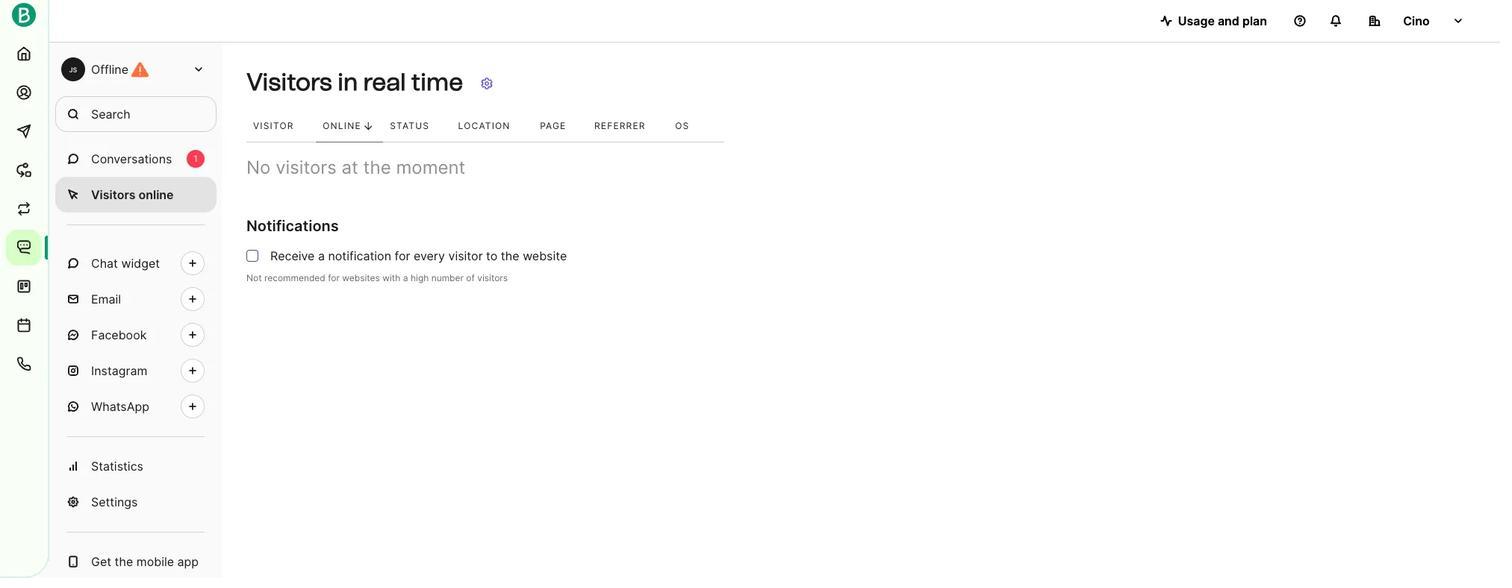 Task type: describe. For each thing, give the bounding box(es) containing it.
usage
[[1178, 13, 1215, 28]]

statistics link
[[55, 449, 217, 485]]

chat widget
[[91, 256, 160, 271]]

page button
[[533, 110, 588, 142]]

plan
[[1243, 13, 1267, 28]]

0 horizontal spatial a
[[318, 249, 325, 264]]

high
[[411, 273, 429, 284]]

offline
[[91, 62, 128, 77]]

number
[[431, 273, 464, 284]]

settings link
[[55, 485, 217, 520]]

1 vertical spatial visitors
[[477, 273, 508, 284]]

chat
[[91, 256, 118, 271]]

os button
[[669, 110, 710, 142]]

referrer button
[[588, 110, 669, 142]]

status button
[[383, 110, 451, 142]]

receive
[[270, 249, 315, 264]]

with
[[383, 273, 401, 284]]

whatsapp
[[91, 400, 149, 414]]

visitor button
[[246, 110, 316, 142]]

usage and plan button
[[1148, 6, 1279, 36]]

get
[[91, 555, 111, 570]]

os
[[675, 120, 690, 131]]

online
[[139, 187, 174, 202]]

app
[[177, 555, 199, 570]]

widget
[[121, 256, 160, 271]]

location
[[458, 120, 510, 131]]

facebook link
[[55, 317, 217, 353]]

online button
[[316, 110, 383, 142]]

in
[[337, 68, 358, 97]]

email
[[91, 292, 121, 307]]

websites
[[342, 273, 380, 284]]

visitors for visitors online
[[91, 187, 136, 202]]

search link
[[55, 96, 217, 132]]

statistics
[[91, 459, 143, 474]]

time
[[411, 68, 463, 97]]

no
[[246, 157, 271, 178]]



Task type: vqa. For each thing, say whether or not it's contained in the screenshot.
1 on the top of page
yes



Task type: locate. For each thing, give the bounding box(es) containing it.
search
[[91, 107, 130, 122]]

1
[[194, 153, 198, 164]]

2 vertical spatial the
[[115, 555, 133, 570]]

1 vertical spatial a
[[403, 273, 408, 284]]

online
[[323, 120, 361, 131]]

get the mobile app link
[[55, 544, 217, 579]]

and
[[1218, 13, 1240, 28]]

0 vertical spatial visitors
[[276, 157, 337, 178]]

1 horizontal spatial visitors
[[477, 273, 508, 284]]

a right receive
[[318, 249, 325, 264]]

the right get
[[115, 555, 133, 570]]

moment
[[396, 157, 465, 178]]

visitors down to
[[477, 273, 508, 284]]

0 horizontal spatial visitors
[[91, 187, 136, 202]]

not recommended for websites with a high number of visitors
[[246, 273, 508, 284]]

for up with
[[395, 249, 410, 264]]

visitors for visitors in real time
[[246, 68, 332, 97]]

visitors up visitor button
[[246, 68, 332, 97]]

cino
[[1403, 13, 1430, 28]]

every
[[414, 249, 445, 264]]

0 horizontal spatial the
[[115, 555, 133, 570]]

0 vertical spatial for
[[395, 249, 410, 264]]

cino button
[[1357, 6, 1476, 36]]

1 horizontal spatial the
[[363, 157, 391, 178]]

whatsapp link
[[55, 389, 217, 425]]

0 horizontal spatial for
[[328, 273, 340, 284]]

real
[[363, 68, 406, 97]]

for left websites
[[328, 273, 340, 284]]

conversations
[[91, 152, 172, 167]]

recommended
[[264, 273, 325, 284]]

0 horizontal spatial visitors
[[276, 157, 337, 178]]

visitors left at
[[276, 157, 337, 178]]

website
[[523, 249, 567, 264]]

for
[[395, 249, 410, 264], [328, 273, 340, 284]]

the right at
[[363, 157, 391, 178]]

1 vertical spatial for
[[328, 273, 340, 284]]

visitor
[[448, 249, 483, 264]]

1 vertical spatial the
[[501, 249, 519, 264]]

location button
[[451, 110, 533, 142]]

the
[[363, 157, 391, 178], [501, 249, 519, 264], [115, 555, 133, 570]]

1 horizontal spatial for
[[395, 249, 410, 264]]

visitors online link
[[55, 177, 217, 213]]

receive a notification for every visitor to the website
[[270, 249, 567, 264]]

visitors in real time
[[246, 68, 463, 97]]

page
[[540, 120, 566, 131]]

no visitors at the moment
[[246, 157, 465, 178]]

instagram
[[91, 364, 147, 379]]

visitors
[[246, 68, 332, 97], [91, 187, 136, 202]]

notification
[[328, 249, 391, 264]]

referrer
[[594, 120, 646, 131]]

at
[[342, 157, 358, 178]]

1 horizontal spatial a
[[403, 273, 408, 284]]

usage and plan
[[1178, 13, 1267, 28]]

1 vertical spatial visitors
[[91, 187, 136, 202]]

of
[[466, 273, 475, 284]]

facebook
[[91, 328, 147, 343]]

email link
[[55, 282, 217, 317]]

1 horizontal spatial visitors
[[246, 68, 332, 97]]

not
[[246, 273, 262, 284]]

2 horizontal spatial the
[[501, 249, 519, 264]]

the right to
[[501, 249, 519, 264]]

settings
[[91, 495, 138, 510]]

0 vertical spatial the
[[363, 157, 391, 178]]

instagram link
[[55, 353, 217, 389]]

visitor
[[253, 120, 294, 131]]

visitors online
[[91, 187, 174, 202]]

status
[[390, 120, 429, 131]]

get the mobile app
[[91, 555, 199, 570]]

visitors
[[276, 157, 337, 178], [477, 273, 508, 284]]

mobile
[[136, 555, 174, 570]]

visitors down conversations
[[91, 187, 136, 202]]

0 vertical spatial a
[[318, 249, 325, 264]]

notifications
[[246, 217, 339, 235]]

a
[[318, 249, 325, 264], [403, 273, 408, 284]]

to
[[486, 249, 498, 264]]

0 vertical spatial visitors
[[246, 68, 332, 97]]

chat widget link
[[55, 246, 217, 282]]

js
[[69, 65, 77, 74]]

a right with
[[403, 273, 408, 284]]



